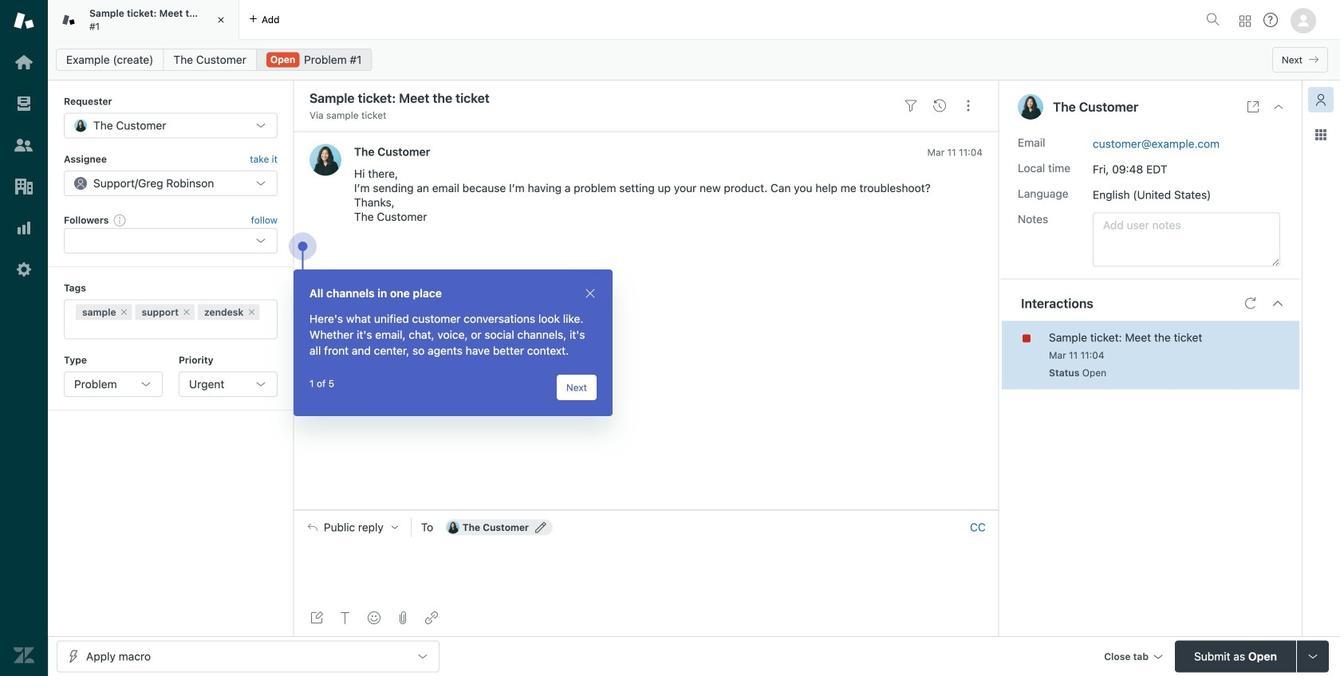 Task type: vqa. For each thing, say whether or not it's contained in the screenshot.
Subject field
yes



Task type: describe. For each thing, give the bounding box(es) containing it.
Subject field
[[306, 89, 894, 108]]

Mar 11 11:04 text field
[[928, 147, 983, 158]]

apps image
[[1315, 128, 1328, 141]]

1 vertical spatial close image
[[584, 287, 597, 300]]

user image
[[1018, 94, 1044, 120]]

zendesk products image
[[1240, 16, 1251, 27]]

close image
[[213, 12, 229, 28]]

reporting image
[[14, 218, 34, 239]]

customer context image
[[1315, 93, 1328, 106]]

avatar image
[[310, 144, 342, 176]]

main element
[[0, 0, 48, 677]]

1 horizontal spatial close image
[[1273, 101, 1285, 113]]

zendesk support image
[[14, 10, 34, 31]]

get started image
[[14, 52, 34, 73]]

tabs tab list
[[48, 0, 1200, 40]]

view more details image
[[1247, 101, 1260, 113]]



Task type: locate. For each thing, give the bounding box(es) containing it.
add link (cmd k) image
[[425, 612, 438, 625]]

views image
[[14, 93, 34, 114]]

zendesk image
[[14, 646, 34, 666]]

events image
[[934, 100, 946, 112]]

organizations image
[[14, 176, 34, 197]]

draft mode image
[[310, 612, 323, 625]]

Add user notes text field
[[1093, 213, 1281, 267]]

customer@example.com image
[[447, 522, 459, 534]]

insert emojis image
[[368, 612, 381, 625]]

admin image
[[14, 259, 34, 280]]

secondary element
[[48, 44, 1341, 76]]

dialog
[[294, 270, 613, 417]]

close image
[[1273, 101, 1285, 113], [584, 287, 597, 300]]

get help image
[[1264, 13, 1278, 27]]

customers image
[[14, 135, 34, 156]]

add attachment image
[[397, 612, 409, 625]]

edit user image
[[535, 522, 547, 533]]

0 horizontal spatial close image
[[584, 287, 597, 300]]

format text image
[[339, 612, 352, 625]]

0 vertical spatial close image
[[1273, 101, 1285, 113]]

tab
[[48, 0, 239, 40]]

Mar 11 11:04 text field
[[1049, 350, 1105, 361]]



